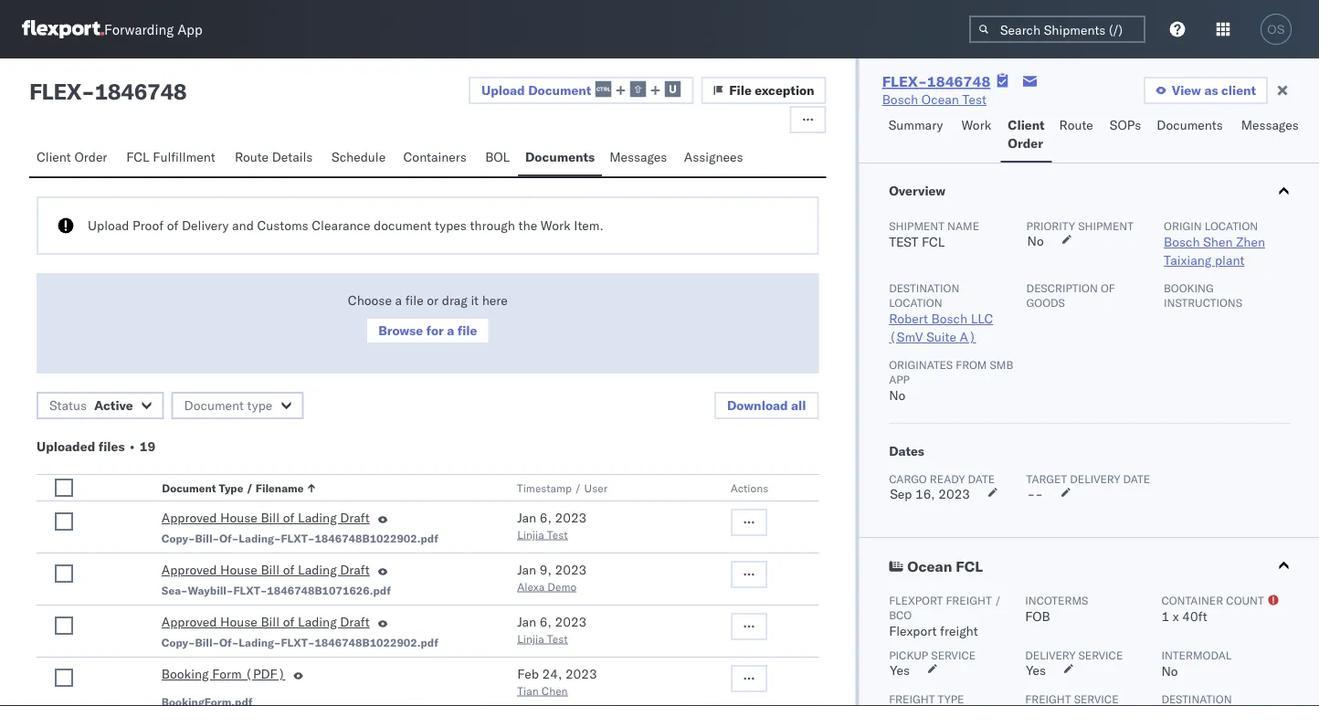 Task type: locate. For each thing, give the bounding box(es) containing it.
1 vertical spatial route
[[235, 149, 269, 165]]

1 vertical spatial document
[[184, 398, 244, 414]]

types
[[435, 217, 467, 233]]

0 vertical spatial jan
[[517, 510, 537, 526]]

0 vertical spatial test
[[963, 91, 987, 107]]

1 vertical spatial flexport
[[889, 623, 937, 639]]

ocean inside button
[[907, 557, 952, 576]]

bill down sea-waybill-flxt-1846748b1071626.pdf
[[261, 614, 280, 630]]

work down bosch ocean test link
[[962, 117, 992, 133]]

3 bill from the top
[[261, 614, 280, 630]]

client order for left client order button
[[37, 149, 107, 165]]

zhen
[[1236, 234, 1265, 250]]

0 vertical spatial copy-bill-of-lading-flxt-1846748b1022902.pdf
[[162, 531, 439, 545]]

of right description
[[1101, 281, 1115, 295]]

type
[[218, 481, 243, 495]]

linjia up feb
[[517, 632, 544, 646]]

delivery left and
[[182, 217, 229, 233]]

taixiang
[[1164, 252, 1212, 268]]

no inside originates from smb app no
[[889, 387, 905, 403]]

1 vertical spatial bill
[[261, 562, 280, 578]]

1 vertical spatial approved house bill of lading draft
[[162, 562, 370, 578]]

2 draft from the top
[[340, 562, 370, 578]]

1 horizontal spatial freight
[[1025, 692, 1071, 706]]

approved down document type / filename at left bottom
[[162, 510, 217, 526]]

1 vertical spatial delivery
[[1025, 648, 1075, 662]]

flexport down the bco
[[889, 623, 937, 639]]

test up '9,' in the left bottom of the page
[[547, 528, 568, 541]]

lading-
[[239, 531, 281, 545], [239, 636, 281, 649]]

0 horizontal spatial yes
[[890, 663, 910, 679]]

0 vertical spatial no
[[1027, 233, 1044, 249]]

copy- up sea-
[[162, 531, 195, 545]]

messages button left 'assignees'
[[602, 141, 677, 176]]

flxt-
[[281, 531, 315, 545], [233, 583, 267, 597], [281, 636, 315, 649]]

3 draft from the top
[[340, 614, 370, 630]]

1 horizontal spatial documents
[[1157, 117, 1223, 133]]

/ inside flexport freight / bco flexport freight
[[994, 594, 1001, 607]]

2 vertical spatial flxt-
[[281, 636, 315, 649]]

1 date from the left
[[968, 472, 995, 486]]

/ left incoterms
[[994, 594, 1001, 607]]

through
[[470, 217, 515, 233]]

view as client
[[1172, 82, 1257, 98]]

2 copy-bill-of-lading-flxt-1846748b1022902.pdf from the top
[[162, 636, 439, 649]]

draft down "document type / filename" button
[[340, 510, 370, 526]]

0 horizontal spatial work
[[541, 217, 571, 233]]

all
[[791, 398, 807, 414]]

service down flexport freight / bco flexport freight
[[931, 648, 976, 662]]

0 vertical spatial 1846748b1022902.pdf
[[315, 531, 439, 545]]

item.
[[574, 217, 604, 233]]

1 vertical spatial jan
[[517, 562, 537, 578]]

1
[[1161, 609, 1169, 625]]

active
[[94, 398, 133, 414]]

0 horizontal spatial type
[[247, 398, 273, 414]]

type inside document type button
[[247, 398, 273, 414]]

messages down client
[[1242, 117, 1299, 133]]

upload for upload proof of delivery and customs clearance document types through the work item.
[[88, 217, 129, 233]]

jan down timestamp
[[517, 510, 537, 526]]

0 vertical spatial of-
[[219, 531, 239, 545]]

messages for left messages button
[[610, 149, 667, 165]]

0 vertical spatial documents
[[1157, 117, 1223, 133]]

copy-bill-of-lading-flxt-1846748b1022902.pdf down filename
[[162, 531, 439, 545]]

bill down filename
[[261, 510, 280, 526]]

delivery down fob
[[1025, 648, 1075, 662]]

delivery service
[[1025, 648, 1123, 662]]

forwarding app link
[[22, 20, 203, 38]]

user
[[585, 481, 608, 495]]

1 vertical spatial location
[[889, 296, 942, 309]]

1846748 up bosch ocean test
[[927, 72, 991, 90]]

1 vertical spatial work
[[541, 217, 571, 233]]

drag
[[442, 292, 468, 308]]

client right work button
[[1008, 117, 1045, 133]]

flexport. image
[[22, 20, 104, 38]]

documents button right bol
[[518, 141, 602, 176]]

0 horizontal spatial upload
[[88, 217, 129, 233]]

flexport up the bco
[[889, 594, 943, 607]]

6, down timestamp
[[540, 510, 552, 526]]

location for shen
[[1205, 219, 1258, 233]]

document type
[[184, 398, 273, 414]]

1 horizontal spatial client
[[1008, 117, 1045, 133]]

lading- up (pdf)
[[239, 636, 281, 649]]

1 horizontal spatial service
[[1078, 648, 1123, 662]]

draft for third approved house bill of lading draft link from the bottom
[[340, 510, 370, 526]]

no down the intermodal
[[1161, 663, 1178, 679]]

3 jan from the top
[[517, 614, 537, 630]]

2023 down "ready"
[[938, 486, 970, 502]]

1 vertical spatial documents
[[525, 149, 595, 165]]

2 vertical spatial approved house bill of lading draft link
[[162, 613, 370, 635]]

6,
[[540, 510, 552, 526], [540, 614, 552, 630]]

3 lading from the top
[[298, 614, 337, 630]]

1 vertical spatial 6,
[[540, 614, 552, 630]]

Search Shipments (/) text field
[[970, 16, 1146, 43]]

6, for 1st approved house bill of lading draft link from the bottom
[[540, 614, 552, 630]]

route left sops
[[1060, 117, 1094, 133]]

2 vertical spatial approved house bill of lading draft
[[162, 614, 370, 630]]

1 approved house bill of lading draft from the top
[[162, 510, 370, 526]]

download all
[[727, 398, 807, 414]]

upload up bol
[[482, 82, 525, 98]]

1 horizontal spatial file
[[458, 323, 477, 339]]

draft down the 1846748b1071626.pdf
[[340, 614, 370, 630]]

location inside the origin location bosch shen zhen taixiang plant
[[1205, 219, 1258, 233]]

jan inside jan 9, 2023 alexa demo
[[517, 562, 537, 578]]

a right for
[[447, 323, 454, 339]]

16,
[[915, 486, 935, 502]]

0 horizontal spatial no
[[889, 387, 905, 403]]

2 jan 6, 2023 linjia test from the top
[[517, 614, 587, 646]]

client for left client order button
[[37, 149, 71, 165]]

1 vertical spatial ocean
[[907, 557, 952, 576]]

1 horizontal spatial fcl
[[922, 234, 945, 250]]

1 vertical spatial flxt-
[[233, 583, 267, 597]]

1 jan from the top
[[517, 510, 537, 526]]

bill-
[[195, 531, 219, 545], [195, 636, 219, 649]]

copy- up booking
[[162, 636, 195, 649]]

of up sea-waybill-flxt-1846748b1071626.pdf
[[283, 562, 295, 578]]

1 horizontal spatial documents button
[[1150, 109, 1234, 163]]

flxt- for third approved house bill of lading draft link from the bottom
[[281, 531, 315, 545]]

0 vertical spatial ocean
[[922, 91, 959, 107]]

as
[[1205, 82, 1219, 98]]

1 horizontal spatial upload
[[482, 82, 525, 98]]

1 vertical spatial bosch
[[1164, 234, 1200, 250]]

0 vertical spatial route
[[1060, 117, 1094, 133]]

client order button up overview button at right top
[[1001, 109, 1052, 163]]

1846748b1022902.pdf up the 1846748b1071626.pdf
[[315, 531, 439, 545]]

for
[[426, 323, 444, 339]]

of down filename
[[283, 510, 295, 526]]

containers
[[403, 149, 467, 165]]

lading up the 1846748b1071626.pdf
[[298, 562, 337, 578]]

0 horizontal spatial destination
[[889, 281, 959, 295]]

1 vertical spatial messages
[[610, 149, 667, 165]]

0 vertical spatial copy-
[[162, 531, 195, 545]]

file down it
[[458, 323, 477, 339]]

documents right bol button
[[525, 149, 595, 165]]

client for right client order button
[[1008, 117, 1045, 133]]

document
[[528, 82, 591, 98], [184, 398, 244, 414], [162, 481, 216, 495]]

of down sea-waybill-flxt-1846748b1071626.pdf
[[283, 614, 295, 630]]

0 vertical spatial bill
[[261, 510, 280, 526]]

1 vertical spatial file
[[458, 323, 477, 339]]

lading for 1st approved house bill of lading draft link from the bottom
[[298, 614, 337, 630]]

1 horizontal spatial location
[[1205, 219, 1258, 233]]

approved house bill of lading draft link down filename
[[162, 509, 370, 531]]

2 horizontal spatial bosch
[[1164, 234, 1200, 250]]

overview button
[[860, 164, 1320, 218]]

app
[[177, 21, 203, 38], [889, 372, 910, 386]]

description
[[1026, 281, 1098, 295]]

0 horizontal spatial client order button
[[29, 141, 119, 176]]

1 bill- from the top
[[195, 531, 219, 545]]

0 horizontal spatial date
[[968, 472, 995, 486]]

0 horizontal spatial route
[[235, 149, 269, 165]]

of- down type
[[219, 531, 239, 545]]

1 copy-bill-of-lading-flxt-1846748b1022902.pdf from the top
[[162, 531, 439, 545]]

1 linjia from the top
[[517, 528, 544, 541]]

date right delivery
[[1123, 472, 1150, 486]]

freight for freight type
[[889, 692, 935, 706]]

flxt- right sea-
[[233, 583, 267, 597]]

draft up the 1846748b1071626.pdf
[[340, 562, 370, 578]]

route details button
[[227, 141, 324, 176]]

no down priority
[[1027, 233, 1044, 249]]

freight up pickup service
[[940, 623, 978, 639]]

upload left 'proof'
[[88, 217, 129, 233]]

bosch down 'flex-'
[[882, 91, 919, 107]]

0 vertical spatial a
[[395, 292, 402, 308]]

order inside client order
[[1008, 135, 1043, 151]]

1 1846748b1022902.pdf from the top
[[315, 531, 439, 545]]

/ left the user
[[575, 481, 582, 495]]

1 vertical spatial fcl
[[922, 234, 945, 250]]

0 horizontal spatial freight
[[889, 692, 935, 706]]

0 vertical spatial 6,
[[540, 510, 552, 526]]

flxt- up (pdf)
[[281, 636, 315, 649]]

freight down ocean fcl
[[946, 594, 992, 607]]

location up robert
[[889, 296, 942, 309]]

- for flex
[[81, 78, 95, 105]]

1846748b1022902.pdf down the 1846748b1071626.pdf
[[315, 636, 439, 649]]

2 of- from the top
[[219, 636, 239, 649]]

route for route details
[[235, 149, 269, 165]]

0 vertical spatial bosch
[[882, 91, 919, 107]]

1 bill from the top
[[261, 510, 280, 526]]

jan
[[517, 510, 537, 526], [517, 562, 537, 578], [517, 614, 537, 630]]

2 service from the left
[[1078, 648, 1123, 662]]

flxt- down filename
[[281, 531, 315, 545]]

0 horizontal spatial bosch
[[882, 91, 919, 107]]

service up service on the right of the page
[[1078, 648, 1123, 662]]

1 horizontal spatial client order button
[[1001, 109, 1052, 163]]

lading- down filename
[[239, 531, 281, 545]]

sep 16, 2023
[[890, 486, 970, 502]]

bill- up the booking form (pdf)
[[195, 636, 219, 649]]

1 draft from the top
[[340, 510, 370, 526]]

file
[[405, 292, 424, 308], [458, 323, 477, 339]]

0 horizontal spatial file
[[405, 292, 424, 308]]

approved up sea-
[[162, 562, 217, 578]]

draft
[[340, 510, 370, 526], [340, 562, 370, 578], [340, 614, 370, 630]]

feb 24, 2023 tian chen
[[517, 666, 597, 698]]

bosch up the suite at the right top of page
[[931, 311, 967, 327]]

0 horizontal spatial client order
[[37, 149, 107, 165]]

os button
[[1256, 8, 1298, 50]]

name
[[947, 219, 979, 233]]

messages
[[1242, 117, 1299, 133], [610, 149, 667, 165]]

flex-1846748
[[882, 72, 991, 90]]

0 horizontal spatial messages
[[610, 149, 667, 165]]

approved house bill of lading draft down filename
[[162, 510, 370, 526]]

1 horizontal spatial a
[[447, 323, 454, 339]]

jan 6, 2023 linjia test for 1st approved house bill of lading draft link from the bottom
[[517, 614, 587, 646]]

0 vertical spatial approved house bill of lading draft
[[162, 510, 370, 526]]

destination
[[889, 281, 959, 295], [1161, 692, 1273, 706]]

client down "flex" on the top of the page
[[37, 149, 71, 165]]

x
[[1173, 609, 1179, 625]]

freight for freight service
[[1025, 692, 1071, 706]]

file inside button
[[458, 323, 477, 339]]

client
[[1008, 117, 1045, 133], [37, 149, 71, 165]]

bosch
[[882, 91, 919, 107], [1164, 234, 1200, 250], [931, 311, 967, 327]]

lading for 2nd approved house bill of lading draft link from the top
[[298, 562, 337, 578]]

jan down alexa at the bottom left
[[517, 614, 537, 630]]

a right choose
[[395, 292, 402, 308]]

chen
[[542, 684, 568, 698]]

shipment
[[1078, 219, 1134, 233]]

0 vertical spatial type
[[247, 398, 273, 414]]

choose
[[348, 292, 392, 308]]

order for left client order button
[[74, 149, 107, 165]]

2 date from the left
[[1123, 472, 1150, 486]]

flxt- for 1st approved house bill of lading draft link from the bottom
[[281, 636, 315, 649]]

0 vertical spatial work
[[962, 117, 992, 133]]

ocean up flexport freight / bco flexport freight
[[907, 557, 952, 576]]

2 house from the top
[[220, 562, 257, 578]]

approved house bill of lading draft
[[162, 510, 370, 526], [162, 562, 370, 578], [162, 614, 370, 630]]

2 vertical spatial document
[[162, 481, 216, 495]]

1 copy- from the top
[[162, 531, 195, 545]]

2 freight from the left
[[1025, 692, 1071, 706]]

destination inside destination location robert bosch llc (smv suite a)
[[889, 281, 959, 295]]

/ for document type / filename
[[246, 481, 253, 495]]

1846748b1022902.pdf
[[315, 531, 439, 545], [315, 636, 439, 649]]

ocean down flex-1846748 link
[[922, 91, 959, 107]]

None checkbox
[[55, 479, 73, 497], [55, 513, 73, 531], [55, 565, 73, 583], [55, 617, 73, 635], [55, 669, 73, 687], [55, 479, 73, 497], [55, 513, 73, 531], [55, 565, 73, 583], [55, 617, 73, 635], [55, 669, 73, 687]]

house up "waybill-"
[[220, 562, 257, 578]]

actions
[[731, 481, 769, 495]]

1 yes from the left
[[890, 663, 910, 679]]

client order for right client order button
[[1008, 117, 1045, 151]]

client order down "flex" on the top of the page
[[37, 149, 107, 165]]

1 vertical spatial 1846748b1022902.pdf
[[315, 636, 439, 649]]

2 6, from the top
[[540, 614, 552, 630]]

documents for documents button to the left
[[525, 149, 595, 165]]

1 service from the left
[[931, 648, 976, 662]]

jan 6, 2023 linjia test up 24,
[[517, 614, 587, 646]]

customs
[[257, 217, 309, 233]]

2 flexport from the top
[[889, 623, 937, 639]]

messages left 'assignees'
[[610, 149, 667, 165]]

fcl down shipment
[[922, 234, 945, 250]]

location for bosch
[[889, 296, 942, 309]]

house down document type / filename at left bottom
[[220, 510, 257, 526]]

plant
[[1215, 252, 1245, 268]]

/ right type
[[246, 481, 253, 495]]

destination for destination location robert bosch llc (smv suite a)
[[889, 281, 959, 295]]

freight left service on the right of the page
[[1025, 692, 1071, 706]]

jan 6, 2023 linjia test for third approved house bill of lading draft link from the bottom
[[517, 510, 587, 541]]

test up work button
[[963, 91, 987, 107]]

booking
[[162, 666, 209, 682]]

work right the
[[541, 217, 571, 233]]

1 vertical spatial a
[[447, 323, 454, 339]]

1 6, from the top
[[540, 510, 552, 526]]

shen
[[1203, 234, 1233, 250]]

service
[[1074, 692, 1119, 706]]

2 vertical spatial approved
[[162, 614, 217, 630]]

form
[[212, 666, 242, 682]]

0 vertical spatial location
[[1205, 219, 1258, 233]]

6, for third approved house bill of lading draft link from the bottom
[[540, 510, 552, 526]]

0 horizontal spatial app
[[177, 21, 203, 38]]

1 vertical spatial freight
[[940, 623, 978, 639]]

1 horizontal spatial app
[[889, 372, 910, 386]]

app down originates
[[889, 372, 910, 386]]

1 vertical spatial type
[[938, 692, 964, 706]]

1 horizontal spatial messages
[[1242, 117, 1299, 133]]

1 vertical spatial destination
[[1161, 692, 1273, 706]]

intermodal no
[[1161, 648, 1232, 679]]

destination up robert
[[889, 281, 959, 295]]

1 horizontal spatial destination
[[1161, 692, 1273, 706]]

flex
[[29, 78, 81, 105]]

and
[[232, 217, 254, 233]]

route left details
[[235, 149, 269, 165]]

document inside button
[[184, 398, 244, 414]]

ocean
[[922, 91, 959, 107], [907, 557, 952, 576]]

1 approved from the top
[[162, 510, 217, 526]]

app right forwarding
[[177, 21, 203, 38]]

documents down view
[[1157, 117, 1223, 133]]

route
[[1060, 117, 1094, 133], [235, 149, 269, 165]]

0 horizontal spatial /
[[246, 481, 253, 495]]

approved
[[162, 510, 217, 526], [162, 562, 217, 578], [162, 614, 217, 630]]

2 horizontal spatial no
[[1161, 663, 1178, 679]]

2 vertical spatial no
[[1161, 663, 1178, 679]]

0 vertical spatial messages
[[1242, 117, 1299, 133]]

of- for 1st approved house bill of lading draft link from the bottom
[[219, 636, 239, 649]]

test
[[963, 91, 987, 107], [547, 528, 568, 541], [547, 632, 568, 646]]

no
[[1027, 233, 1044, 249], [889, 387, 905, 403], [1161, 663, 1178, 679]]

0 vertical spatial client
[[1008, 117, 1045, 133]]

priority
[[1026, 219, 1075, 233]]

1 lading from the top
[[298, 510, 337, 526]]

2 lading from the top
[[298, 562, 337, 578]]

0 vertical spatial lading
[[298, 510, 337, 526]]

bosch down the origin
[[1164, 234, 1200, 250]]

delivery
[[182, 217, 229, 233], [1025, 648, 1075, 662]]

order down flex - 1846748 on the top left of the page
[[74, 149, 107, 165]]

approved down sea-
[[162, 614, 217, 630]]

date right "ready"
[[968, 472, 995, 486]]

from
[[956, 358, 987, 371]]

yes for pickup
[[890, 663, 910, 679]]

0 vertical spatial house
[[220, 510, 257, 526]]

flex - 1846748
[[29, 78, 187, 105]]

origin location bosch shen zhen taixiang plant
[[1164, 219, 1265, 268]]

1 of- from the top
[[219, 531, 239, 545]]

type down pickup service
[[938, 692, 964, 706]]

2 vertical spatial bosch
[[931, 311, 967, 327]]

1 horizontal spatial order
[[1008, 135, 1043, 151]]

ready
[[930, 472, 965, 486]]

0 vertical spatial flexport
[[889, 594, 943, 607]]

house down "waybill-"
[[220, 614, 257, 630]]

2 vertical spatial bill
[[261, 614, 280, 630]]

1 flexport from the top
[[889, 594, 943, 607]]

-
[[81, 78, 95, 105], [1027, 486, 1035, 502], [1035, 486, 1043, 502]]

fcl left fulfillment
[[126, 149, 150, 165]]

2023 up the demo
[[555, 562, 587, 578]]

2 yes from the left
[[1026, 663, 1046, 679]]

forwarding
[[104, 21, 174, 38]]

upload inside button
[[482, 82, 525, 98]]

0 vertical spatial approved house bill of lading draft link
[[162, 509, 370, 531]]

no down originates
[[889, 387, 905, 403]]

type up filename
[[247, 398, 273, 414]]

of-
[[219, 531, 239, 545], [219, 636, 239, 649]]

location up shen in the right top of the page
[[1205, 219, 1258, 233]]

bill- up "waybill-"
[[195, 531, 219, 545]]

location inside destination location robert bosch llc (smv suite a)
[[889, 296, 942, 309]]

0 vertical spatial linjia
[[517, 528, 544, 541]]

jan for 1st approved house bill of lading draft link from the bottom
[[517, 614, 537, 630]]

uploaded
[[37, 439, 95, 455]]

approved house bill of lading draft down sea-waybill-flxt-1846748b1071626.pdf
[[162, 614, 370, 630]]

0 vertical spatial app
[[177, 21, 203, 38]]

1 freight from the left
[[889, 692, 935, 706]]

2 bill from the top
[[261, 562, 280, 578]]

alexa
[[517, 580, 545, 594]]

of for third approved house bill of lading draft link from the bottom
[[283, 510, 295, 526]]

approved house bill of lading draft up sea-waybill-flxt-1846748b1071626.pdf
[[162, 562, 370, 578]]

upload for upload document
[[482, 82, 525, 98]]

yes down pickup
[[890, 663, 910, 679]]

2 jan from the top
[[517, 562, 537, 578]]

work inside button
[[962, 117, 992, 133]]

upload
[[482, 82, 525, 98], [88, 217, 129, 233]]

∙
[[128, 439, 136, 455]]

messages button down client
[[1234, 109, 1309, 163]]

copy-bill-of-lading-flxt-1846748b1022902.pdf up (pdf)
[[162, 636, 439, 649]]

0 vertical spatial draft
[[340, 510, 370, 526]]

1 jan 6, 2023 linjia test from the top
[[517, 510, 587, 541]]

2023 inside jan 9, 2023 alexa demo
[[555, 562, 587, 578]]

approved house bill of lading draft link up sea-waybill-flxt-1846748b1071626.pdf
[[162, 561, 370, 583]]

2023 down the demo
[[555, 614, 587, 630]]

0 vertical spatial flxt-
[[281, 531, 315, 545]]



Task type: describe. For each thing, give the bounding box(es) containing it.
tian
[[517, 684, 539, 698]]

2 bill- from the top
[[195, 636, 219, 649]]

1 vertical spatial test
[[547, 528, 568, 541]]

it
[[471, 292, 479, 308]]

container
[[1161, 594, 1223, 607]]

a inside browse for a file button
[[447, 323, 454, 339]]

/ for flexport freight / bco flexport freight
[[994, 594, 1001, 607]]

description of goods
[[1026, 281, 1115, 309]]

choose a file or drag it here
[[348, 292, 508, 308]]

2 copy- from the top
[[162, 636, 195, 649]]

lading for third approved house bill of lading draft link from the bottom
[[298, 510, 337, 526]]

robert bosch llc (smv suite a) link
[[889, 311, 993, 345]]

schedule
[[332, 149, 386, 165]]

of inside "description of goods"
[[1101, 281, 1115, 295]]

priority shipment
[[1026, 219, 1134, 233]]

robert
[[889, 311, 928, 327]]

2023 inside feb 24, 2023 tian chen
[[566, 666, 597, 682]]

document
[[374, 217, 432, 233]]

bill for 2nd approved house bill of lading draft link from the top
[[261, 562, 280, 578]]

0 vertical spatial freight
[[946, 594, 992, 607]]

ocean fcl
[[907, 557, 983, 576]]

llc
[[971, 311, 993, 327]]

file exception
[[729, 82, 815, 98]]

upload document button
[[469, 77, 694, 104]]

order for right client order button
[[1008, 135, 1043, 151]]

flex-
[[882, 72, 927, 90]]

upload document
[[482, 82, 591, 98]]

bill for third approved house bill of lading draft link from the bottom
[[261, 510, 280, 526]]

bosch ocean test
[[882, 91, 987, 107]]

route details
[[235, 149, 313, 165]]

draft for 1st approved house bill of lading draft link from the bottom
[[340, 614, 370, 630]]

yes for delivery
[[1026, 663, 1046, 679]]

2 vertical spatial test
[[547, 632, 568, 646]]

view as client button
[[1144, 77, 1268, 104]]

of for 1st approved house bill of lading draft link from the bottom
[[283, 614, 295, 630]]

target delivery date
[[1026, 472, 1150, 486]]

0 vertical spatial file
[[405, 292, 424, 308]]

originates from smb app no
[[889, 358, 1013, 403]]

feb
[[517, 666, 539, 682]]

2023 down timestamp / user
[[555, 510, 587, 526]]

(smv
[[889, 329, 923, 345]]

2 approved from the top
[[162, 562, 217, 578]]

document type / filename button
[[158, 477, 481, 495]]

draft for 2nd approved house bill of lading draft link from the top
[[340, 562, 370, 578]]

document type button
[[171, 392, 304, 419]]

1 lading- from the top
[[239, 531, 281, 545]]

2 lading- from the top
[[239, 636, 281, 649]]

exception
[[755, 82, 815, 98]]

--
[[1027, 486, 1043, 502]]

bosch inside the origin location bosch shen zhen taixiang plant
[[1164, 234, 1200, 250]]

delivery
[[1070, 472, 1120, 486]]

ocean fcl button
[[860, 538, 1320, 593]]

type for freight type
[[938, 692, 964, 706]]

originates
[[889, 358, 953, 371]]

instructions
[[1164, 296, 1242, 309]]

work button
[[954, 109, 1001, 163]]

sops button
[[1103, 109, 1150, 163]]

a)
[[960, 329, 976, 345]]

0 horizontal spatial fcl
[[126, 149, 150, 165]]

assignees button
[[677, 141, 754, 176]]

fob
[[1025, 609, 1050, 625]]

2 approved house bill of lading draft from the top
[[162, 562, 370, 578]]

bco
[[889, 608, 912, 622]]

booking form (pdf) link
[[162, 665, 285, 687]]

sea-
[[162, 583, 188, 597]]

destination for destination
[[1161, 692, 1273, 706]]

pickup
[[889, 648, 928, 662]]

jan for 2nd approved house bill of lading draft link from the top
[[517, 562, 537, 578]]

container count
[[1161, 594, 1264, 607]]

smb
[[990, 358, 1013, 371]]

fulfillment
[[153, 149, 215, 165]]

jan 9, 2023 alexa demo
[[517, 562, 587, 594]]

upload proof of delivery and customs clearance document types through the work item.
[[88, 217, 604, 233]]

count
[[1226, 594, 1264, 607]]

file
[[729, 82, 752, 98]]

booking
[[1164, 281, 1214, 295]]

no inside intermodal no
[[1161, 663, 1178, 679]]

summary
[[889, 117, 943, 133]]

incoterms fob
[[1025, 594, 1088, 625]]

document for type
[[162, 481, 216, 495]]

sops
[[1110, 117, 1142, 133]]

0 horizontal spatial delivery
[[182, 217, 229, 233]]

filename
[[255, 481, 303, 495]]

0 vertical spatial document
[[528, 82, 591, 98]]

os
[[1268, 22, 1285, 36]]

service for delivery service
[[1078, 648, 1123, 662]]

(pdf)
[[245, 666, 285, 682]]

destination location robert bosch llc (smv suite a)
[[889, 281, 993, 345]]

0 horizontal spatial 1846748
[[95, 78, 187, 105]]

3 house from the top
[[220, 614, 257, 630]]

2 horizontal spatial fcl
[[956, 557, 983, 576]]

files
[[98, 439, 125, 455]]

bosch shen zhen taixiang plant link
[[1164, 234, 1265, 268]]

1 house from the top
[[220, 510, 257, 526]]

of- for third approved house bill of lading draft link from the bottom
[[219, 531, 239, 545]]

sea-waybill-flxt-1846748b1071626.pdf
[[162, 583, 391, 597]]

demo
[[548, 580, 577, 594]]

dates
[[889, 443, 924, 459]]

3 approved house bill of lading draft link from the top
[[162, 613, 370, 635]]

1 horizontal spatial /
[[575, 481, 582, 495]]

type for document type
[[247, 398, 273, 414]]

containers button
[[396, 141, 478, 176]]

documents for the right documents button
[[1157, 117, 1223, 133]]

forwarding app
[[104, 21, 203, 38]]

incoterms
[[1025, 594, 1088, 607]]

here
[[482, 292, 508, 308]]

document for type
[[184, 398, 244, 414]]

or
[[427, 292, 439, 308]]

of for 2nd approved house bill of lading draft link from the top
[[283, 562, 295, 578]]

view
[[1172, 82, 1202, 98]]

1 horizontal spatial 1846748
[[927, 72, 991, 90]]

freight service
[[1025, 692, 1119, 706]]

document type / filename
[[162, 481, 303, 495]]

client
[[1222, 82, 1257, 98]]

bol
[[485, 149, 510, 165]]

1 horizontal spatial messages button
[[1234, 109, 1309, 163]]

timestamp / user button
[[514, 477, 694, 495]]

0 horizontal spatial messages button
[[602, 141, 677, 176]]

2 1846748b1022902.pdf from the top
[[315, 636, 439, 649]]

fcl inside shipment name test fcl
[[922, 234, 945, 250]]

details
[[272, 149, 313, 165]]

browse
[[379, 323, 423, 339]]

service for pickup service
[[931, 648, 976, 662]]

3 approved house bill of lading draft from the top
[[162, 614, 370, 630]]

of right 'proof'
[[167, 217, 179, 233]]

booking form (pdf)
[[162, 666, 285, 682]]

date for --
[[1123, 472, 1150, 486]]

1 approved house bill of lading draft link from the top
[[162, 509, 370, 531]]

messages for the rightmost messages button
[[1242, 117, 1299, 133]]

intermodal
[[1161, 648, 1232, 662]]

jan for third approved house bill of lading draft link from the bottom
[[517, 510, 537, 526]]

2 linjia from the top
[[517, 632, 544, 646]]

uploaded files ∙ 19
[[37, 439, 155, 455]]

2 approved house bill of lading draft link from the top
[[162, 561, 370, 583]]

route for route
[[1060, 117, 1094, 133]]

browse for a file
[[379, 323, 477, 339]]

1 horizontal spatial delivery
[[1025, 648, 1075, 662]]

0 horizontal spatial documents button
[[518, 141, 602, 176]]

app inside originates from smb app no
[[889, 372, 910, 386]]

timestamp / user
[[517, 481, 608, 495]]

- for -
[[1035, 486, 1043, 502]]

origin
[[1164, 219, 1202, 233]]

bosch inside destination location robert bosch llc (smv suite a)
[[931, 311, 967, 327]]

overview
[[889, 183, 945, 199]]

3 approved from the top
[[162, 614, 217, 630]]

9,
[[540, 562, 552, 578]]

freight type
[[889, 692, 964, 706]]

cargo
[[889, 472, 927, 486]]

download
[[727, 398, 788, 414]]

bol button
[[478, 141, 518, 176]]

date for sep 16, 2023
[[968, 472, 995, 486]]

bill for 1st approved house bill of lading draft link from the bottom
[[261, 614, 280, 630]]

0 horizontal spatial a
[[395, 292, 402, 308]]



Task type: vqa. For each thing, say whether or not it's contained in the screenshot.
Delivery
yes



